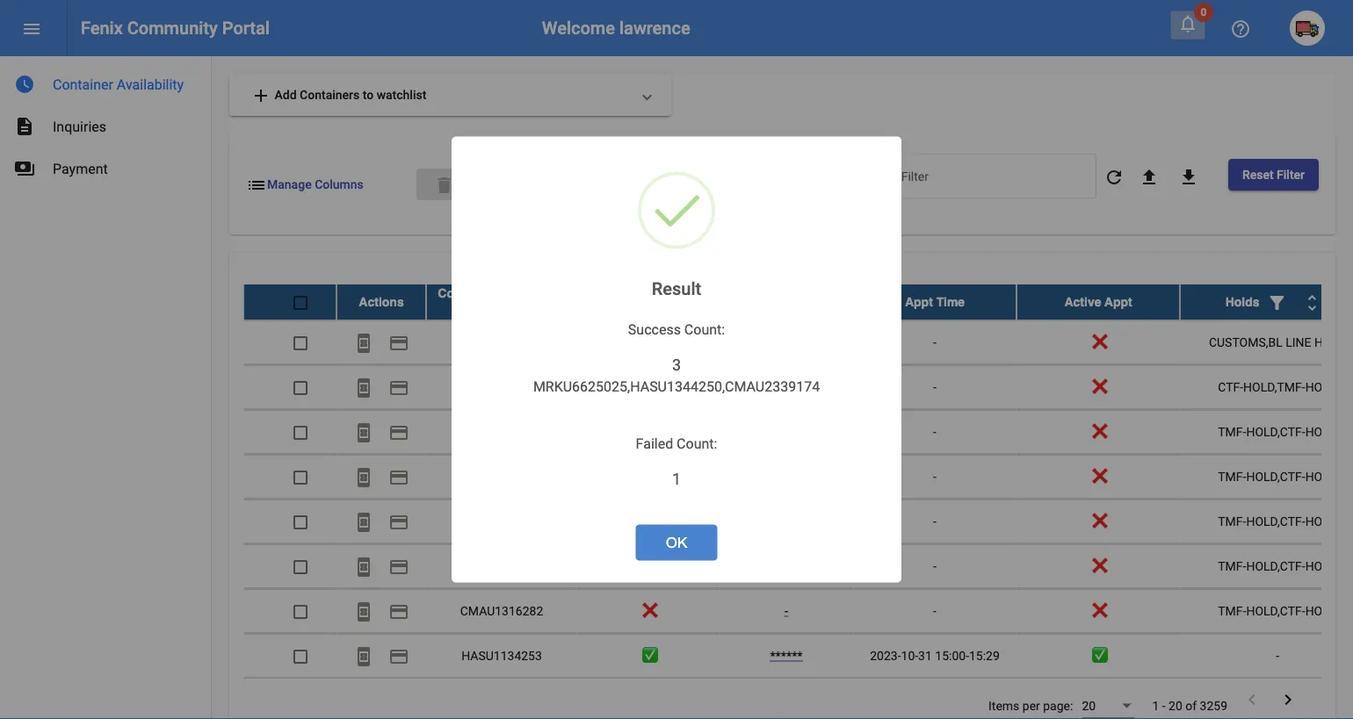 Task type: vqa. For each thing, say whether or not it's contained in the screenshot.
row containing filter_alt
yes



Task type: locate. For each thing, give the bounding box(es) containing it.
6 - cell from the top
[[854, 545, 1017, 589]]

2 ✅ from the left
[[1093, 649, 1105, 663]]

tmf- for 3rd row from the bottom of the page
[[1219, 604, 1247, 618]]

2 payment button from the top
[[382, 370, 417, 405]]

2 - link from the top
[[785, 604, 789, 618]]

1 horizontal spatial container
[[438, 286, 496, 300]]

3 tmf- from the top
[[1219, 514, 1247, 529]]

4 - cell from the top
[[854, 455, 1017, 499]]

no color image inside the file_upload button
[[1139, 167, 1160, 188]]

tmf- for fourth row from the bottom
[[1219, 559, 1247, 574]]

******
[[770, 649, 803, 663]]

no color image for file_download button
[[1179, 167, 1200, 188]]

no color image for 2nd 'book_online' button from the bottom's the payment button
[[389, 602, 410, 623]]

3 payment button from the top
[[382, 415, 417, 450]]

list
[[246, 175, 267, 196]]

7 payment from the top
[[389, 602, 410, 623]]

navigation containing watch_later
[[0, 56, 211, 190]]

no color image for 3rd 'book_online' button
[[353, 422, 374, 443]]

- cell for fifth row from the bottom
[[854, 500, 1017, 544]]

items per page:
[[989, 699, 1074, 714]]

active appt
[[1065, 295, 1133, 309]]

****** link
[[770, 649, 803, 663]]

book_online for the payment button associated with 4th 'book_online' button from the bottom of the page
[[353, 512, 374, 533]]

1 down 'failed count:'
[[672, 471, 681, 489]]

4 payment from the top
[[389, 467, 410, 488]]

no color image containing file_upload
[[1139, 167, 1160, 188]]

row
[[244, 284, 1354, 320], [244, 320, 1354, 365], [244, 365, 1354, 410], [244, 410, 1354, 455], [244, 455, 1354, 500], [244, 500, 1354, 545], [244, 545, 1354, 589], [244, 589, 1354, 634], [244, 634, 1354, 679], [244, 679, 1354, 720]]

ok button
[[636, 525, 718, 561]]

3
[[672, 356, 681, 375]]

container up inquiries
[[53, 76, 113, 93]]

notifications_none button
[[1171, 11, 1206, 40]]

no color image containing file_download
[[1179, 167, 1200, 188]]

3 book_online from the top
[[353, 422, 374, 443]]

no color image inside help_outline popup button
[[1231, 18, 1252, 39]]

payments
[[14, 158, 35, 179]]

6 payment button from the top
[[382, 549, 417, 584]]

2 - cell from the top
[[854, 365, 1017, 409]]

payment button for 3rd 'book_online' button from the bottom
[[382, 549, 417, 584]]

5 payment button from the top
[[382, 504, 417, 539]]

available?
[[618, 295, 679, 309]]

1 horizontal spatial 20
[[1169, 699, 1183, 714]]

1 for 1 - 20 of 3259
[[1153, 699, 1160, 714]]

no color image containing navigate_before
[[1242, 690, 1263, 711]]

welcome
[[542, 18, 615, 38]]

no color image for menu button
[[21, 18, 42, 39]]

grid containing filter_alt
[[244, 284, 1354, 720]]

payment button
[[382, 325, 417, 360], [382, 370, 417, 405], [382, 415, 417, 450], [382, 459, 417, 495], [382, 504, 417, 539], [382, 549, 417, 584], [382, 594, 417, 629], [382, 639, 417, 674]]

payment button for second 'book_online' button from the top of the page
[[382, 370, 417, 405]]

5 - cell from the top
[[854, 500, 1017, 544]]

7 payment button from the top
[[382, 594, 417, 629]]

tmf-hold,ctf-hold for fifth row from the bottom
[[1219, 514, 1338, 529]]

no color image for the payment button associated with 4th 'book_online' button from the bottom of the page
[[389, 512, 410, 533]]

1 appt from the left
[[905, 295, 933, 309]]

1 inside result dialog
[[672, 471, 681, 489]]

2 tmf-hold,ctf-hold from the top
[[1219, 469, 1338, 484]]

1
[[672, 471, 681, 489], [1153, 699, 1160, 714]]

line
[[1286, 335, 1312, 349]]

no color image inside navigate_before button
[[1242, 690, 1263, 711]]

6 payment from the top
[[389, 557, 410, 578]]

ctf-hold,tmf-hold
[[1219, 380, 1338, 394]]

8 book_online button from the top
[[346, 639, 382, 674]]

no color image
[[1178, 13, 1199, 34], [1231, 18, 1252, 39], [14, 116, 35, 137], [14, 158, 35, 179], [1179, 167, 1200, 188], [246, 175, 267, 196], [353, 333, 374, 354], [389, 333, 410, 354], [389, 467, 410, 488], [353, 512, 374, 533], [389, 512, 410, 533], [353, 557, 374, 578], [353, 602, 374, 623], [353, 646, 374, 668], [389, 646, 410, 668], [1242, 690, 1263, 711], [1278, 690, 1299, 711]]

1 payment from the top
[[389, 333, 410, 354]]

5 tmf- from the top
[[1219, 604, 1247, 618]]

20 right 'page:'
[[1082, 699, 1096, 714]]

hold,ctf- for fifth row from the bottom
[[1247, 514, 1306, 529]]

2 column header from the left
[[1181, 284, 1354, 320]]

3 hold,ctf- from the top
[[1247, 514, 1306, 529]]

8 row from the top
[[244, 589, 1354, 634]]

container nbr
[[438, 286, 496, 318]]

1 payment button from the top
[[382, 325, 417, 360]]

no color image containing unfold_more
[[1302, 292, 1323, 313]]

page:
[[1044, 699, 1074, 714]]

5 hold,ctf- from the top
[[1247, 604, 1306, 618]]

4 tmf-hold,ctf-hold from the top
[[1219, 559, 1338, 574]]

grid
[[244, 284, 1354, 720]]

0 horizontal spatial appt
[[905, 295, 933, 309]]

tmf- for 7th row from the bottom of the page
[[1219, 425, 1247, 439]]

appt left time
[[905, 295, 933, 309]]

no color image containing navigate_next
[[1278, 690, 1299, 711]]

4 book_online from the top
[[353, 467, 374, 488]]

✅
[[643, 649, 655, 663], [1093, 649, 1105, 663]]

customs,bl
[[1210, 335, 1283, 349]]

reset filter
[[1243, 167, 1305, 182]]

10 row from the top
[[244, 679, 1354, 720]]

container nbr column header
[[426, 284, 578, 320]]

7 row from the top
[[244, 545, 1354, 589]]

payment
[[389, 333, 410, 354], [389, 377, 410, 399], [389, 422, 410, 443], [389, 467, 410, 488], [389, 512, 410, 533], [389, 557, 410, 578], [389, 602, 410, 623], [389, 646, 410, 668]]

2 row from the top
[[244, 320, 1354, 365]]

1 horizontal spatial column header
[[1181, 284, 1354, 320]]

appt time
[[905, 295, 965, 309]]

appt
[[905, 295, 933, 309], [1105, 295, 1133, 309]]

6 row from the top
[[244, 500, 1354, 545]]

20 left of
[[1169, 699, 1183, 714]]

1 vertical spatial - link
[[785, 604, 789, 618]]

filter_alt
[[1267, 292, 1288, 313]]

appt right active
[[1105, 295, 1133, 309]]

container inside the container nbr column header
[[438, 286, 496, 300]]

book_online for 2nd 'book_online' button from the bottom's the payment button
[[353, 602, 374, 623]]

count: right failed
[[677, 436, 718, 453]]

3 - cell from the top
[[854, 410, 1017, 454]]

no color image containing filter_alt
[[1267, 292, 1288, 313]]

1 book_online button from the top
[[346, 325, 382, 360]]

available? column header
[[578, 284, 720, 320]]

1 vertical spatial count:
[[677, 436, 718, 453]]

no color image inside menu button
[[21, 18, 42, 39]]

4 row from the top
[[244, 410, 1354, 455]]

1 tmf- from the top
[[1219, 425, 1247, 439]]

8 payment button from the top
[[382, 639, 417, 674]]

2023-10-31 15:00-15:29
[[870, 649, 1000, 663]]

payment button for 3rd 'book_online' button
[[382, 415, 417, 450]]

book_online for the payment button for 3rd 'book_online' button from the bottom
[[353, 557, 374, 578]]

no color image for navigate_next button
[[1278, 690, 1299, 711]]

5 book_online from the top
[[353, 512, 374, 533]]

- cell for 9th row from the bottom of the page
[[854, 320, 1017, 364]]

items
[[989, 699, 1020, 714]]

no color image for 3rd 'book_online' button from the bottom
[[353, 557, 374, 578]]

1 - 20 of 3259
[[1153, 699, 1228, 714]]

4 hold,ctf- from the top
[[1247, 559, 1306, 574]]

manage
[[267, 178, 312, 192]]

2 appt from the left
[[1105, 295, 1133, 309]]

- link for cmau1316282
[[785, 604, 789, 618]]

lawrence
[[620, 18, 691, 38]]

tmf-hold,ctf-hold for 5th row from the top of the page
[[1219, 469, 1338, 484]]

appt time column header
[[854, 284, 1017, 320]]

no color image for notifications_none popup button
[[1178, 13, 1199, 34]]

navigate_next button
[[1273, 689, 1305, 715]]

tmf-hold,ctf-hold
[[1219, 425, 1338, 439], [1219, 469, 1338, 484], [1219, 514, 1338, 529], [1219, 559, 1338, 574], [1219, 604, 1338, 618]]

file_download button
[[1172, 159, 1207, 194]]

navigate_next
[[1278, 690, 1299, 711]]

book_online for first 'book_online' button from the top the payment button
[[353, 333, 374, 354]]

1 horizontal spatial 1
[[1153, 699, 1160, 714]]

cell
[[426, 320, 578, 364], [720, 320, 854, 364], [426, 410, 578, 454], [720, 410, 854, 454], [426, 455, 578, 499], [578, 455, 720, 499], [720, 455, 854, 499], [426, 500, 578, 544], [720, 500, 854, 544], [426, 545, 578, 589], [720, 545, 854, 589], [244, 679, 337, 720], [337, 679, 426, 720], [426, 679, 578, 720], [578, 679, 720, 720], [720, 679, 854, 720], [854, 679, 1017, 720], [1017, 679, 1181, 720], [1181, 679, 1354, 720]]

book_online
[[353, 333, 374, 354], [353, 377, 374, 399], [353, 422, 374, 443], [353, 467, 374, 488], [353, 512, 374, 533], [353, 557, 374, 578], [353, 602, 374, 623], [353, 646, 374, 668]]

menu button
[[14, 11, 49, 46]]

navigate_before button
[[1237, 689, 1268, 715]]

book_online for the payment button corresponding to first 'book_online' button from the bottom of the page
[[353, 646, 374, 668]]

hold,ctf-
[[1247, 425, 1306, 439], [1247, 469, 1306, 484], [1247, 514, 1306, 529], [1247, 559, 1306, 574], [1247, 604, 1306, 618]]

container inside 'navigation'
[[53, 76, 113, 93]]

payment for 3rd 'book_online' button from the bottom
[[389, 557, 410, 578]]

no color image inside refresh button
[[1104, 167, 1125, 188]]

6 book_online from the top
[[353, 557, 374, 578]]

hold
[[1315, 335, 1347, 349], [1306, 380, 1338, 394], [1306, 425, 1338, 439], [1306, 469, 1338, 484], [1306, 514, 1338, 529], [1306, 559, 1338, 574], [1306, 604, 1338, 618]]

no color image for first 'book_online' button from the top the payment button
[[389, 333, 410, 354]]

- link
[[785, 380, 789, 394], [785, 604, 789, 618]]

no color image inside 'filter_alt' "popup button"
[[1267, 292, 1288, 313]]

1 vertical spatial container
[[438, 286, 496, 300]]

no color image inside unfold_more button
[[1302, 292, 1323, 313]]

2 payment from the top
[[389, 377, 410, 399]]

- link for crsu1435920
[[785, 380, 789, 394]]

help_outline
[[1231, 18, 1252, 39]]

count: for failed count:
[[677, 436, 718, 453]]

0 vertical spatial - link
[[785, 380, 789, 394]]

unfold_more button
[[1295, 284, 1330, 320]]

no color image
[[21, 18, 42, 39], [14, 74, 35, 95], [1104, 167, 1125, 188], [1139, 167, 1160, 188], [1267, 292, 1288, 313], [1302, 292, 1323, 313], [353, 377, 374, 399], [389, 377, 410, 399], [353, 422, 374, 443], [389, 422, 410, 443], [353, 467, 374, 488], [389, 557, 410, 578], [389, 602, 410, 623]]

per
[[1023, 699, 1041, 714]]

payment button for first 'book_online' button from the bottom of the page
[[382, 639, 417, 674]]

no color image for 'filter_alt' "popup button" at the right top of the page
[[1267, 292, 1288, 313]]

5 row from the top
[[244, 455, 1354, 500]]

no color image containing help_outline
[[1231, 18, 1252, 39]]

2 book_online from the top
[[353, 377, 374, 399]]

ctf-
[[1219, 380, 1244, 394]]

holds
[[1226, 295, 1260, 309]]

6 book_online button from the top
[[346, 549, 382, 584]]

hold for 3rd row from the top
[[1306, 380, 1338, 394]]

availability
[[117, 76, 184, 93]]

payment for second 'book_online' button from the top of the page
[[389, 377, 410, 399]]

0 vertical spatial count:
[[685, 322, 725, 338]]

count: down result
[[685, 322, 725, 338]]

navigation
[[0, 56, 211, 190]]

1 book_online from the top
[[353, 333, 374, 354]]

book_online button
[[346, 325, 382, 360], [346, 370, 382, 405], [346, 415, 382, 450], [346, 459, 382, 495], [346, 504, 382, 539], [346, 549, 382, 584], [346, 594, 382, 629], [346, 639, 382, 674]]

no color image inside navigate_next button
[[1278, 690, 1299, 711]]

0 vertical spatial 1
[[672, 471, 681, 489]]

0 vertical spatial container
[[53, 76, 113, 93]]

result
[[652, 279, 702, 300]]

0 horizontal spatial container
[[53, 76, 113, 93]]

1 horizontal spatial appt
[[1105, 295, 1133, 309]]

2 book_online button from the top
[[346, 370, 382, 405]]

no color image containing watch_later
[[14, 74, 35, 95]]

❌
[[643, 335, 655, 349], [1093, 335, 1105, 349], [643, 380, 655, 394], [1093, 380, 1105, 394], [643, 425, 655, 439], [1093, 425, 1105, 439], [1093, 469, 1105, 484], [643, 514, 655, 529], [1093, 514, 1105, 529], [643, 559, 655, 574], [1093, 559, 1105, 574], [643, 604, 655, 618], [1093, 604, 1105, 618]]

reset
[[1243, 167, 1274, 182]]

5 payment from the top
[[389, 512, 410, 533]]

no color image containing notifications_none
[[1178, 13, 1199, 34]]

20
[[1082, 699, 1096, 714], [1169, 699, 1183, 714]]

column header
[[720, 284, 854, 320], [1181, 284, 1354, 320]]

0 horizontal spatial 1
[[672, 471, 681, 489]]

no color image inside file_download button
[[1179, 167, 1200, 188]]

container for availability
[[53, 76, 113, 93]]

no color image containing list
[[246, 175, 267, 196]]

1 ✅ from the left
[[643, 649, 655, 663]]

3 payment from the top
[[389, 422, 410, 443]]

- cell for 3rd row from the bottom of the page
[[854, 589, 1017, 633]]

-
[[934, 335, 937, 349], [785, 380, 789, 394], [934, 380, 937, 394], [934, 425, 937, 439], [934, 469, 937, 484], [934, 514, 937, 529], [934, 559, 937, 574], [785, 604, 789, 618], [934, 604, 937, 618], [1277, 649, 1280, 663], [1163, 699, 1166, 714]]

5 tmf-hold,ctf-hold from the top
[[1219, 604, 1338, 618]]

delete
[[434, 175, 455, 196]]

0 horizontal spatial column header
[[720, 284, 854, 320]]

1 - cell from the top
[[854, 320, 1017, 364]]

3 tmf-hold,ctf-hold from the top
[[1219, 514, 1338, 529]]

no color image for the payment button for 3rd 'book_online' button from the bottom
[[389, 557, 410, 578]]

container up nbr
[[438, 286, 496, 300]]

no color image inside notifications_none popup button
[[1178, 13, 1199, 34]]

0 horizontal spatial ✅
[[643, 649, 655, 663]]

1 - link from the top
[[785, 380, 789, 394]]

hold for 3rd row from the bottom of the page
[[1306, 604, 1338, 618]]

hold for fourth row from the bottom
[[1306, 559, 1338, 574]]

tmf-
[[1219, 425, 1247, 439], [1219, 469, 1247, 484], [1219, 514, 1247, 529], [1219, 559, 1247, 574], [1219, 604, 1247, 618]]

2 tmf- from the top
[[1219, 469, 1247, 484]]

active appt column header
[[1017, 284, 1181, 320]]

no color image containing refresh
[[1104, 167, 1125, 188]]

no color image for fifth 'book_online' button from the bottom's the payment button
[[389, 467, 410, 488]]

- cell
[[854, 320, 1017, 364], [854, 365, 1017, 409], [854, 410, 1017, 454], [854, 455, 1017, 499], [854, 500, 1017, 544], [854, 545, 1017, 589], [854, 589, 1017, 633]]

4 payment button from the top
[[382, 459, 417, 495]]

no color image containing menu
[[21, 18, 42, 39]]

payment button for fifth 'book_online' button from the bottom
[[382, 459, 417, 495]]

payment
[[53, 160, 108, 177]]

1 column header from the left
[[720, 284, 854, 320]]

2 hold,ctf- from the top
[[1247, 469, 1306, 484]]

help_outline button
[[1224, 11, 1259, 46]]

success count:
[[628, 322, 725, 338]]

1 vertical spatial 1
[[1153, 699, 1160, 714]]

count:
[[685, 322, 725, 338], [677, 436, 718, 453]]

count: for success count:
[[685, 322, 725, 338]]

container
[[53, 76, 113, 93], [438, 286, 496, 300]]

8 book_online from the top
[[353, 646, 374, 668]]

7 book_online from the top
[[353, 602, 374, 623]]

1 row from the top
[[244, 284, 1354, 320]]

8 payment from the top
[[389, 646, 410, 668]]

menu
[[21, 18, 42, 39]]

7 - cell from the top
[[854, 589, 1017, 633]]

10-
[[901, 649, 919, 663]]

4 tmf- from the top
[[1219, 559, 1247, 574]]

1 left of
[[1153, 699, 1160, 714]]

1 hold,ctf- from the top
[[1247, 425, 1306, 439]]

1 tmf-hold,ctf-hold from the top
[[1219, 425, 1338, 439]]

inquiries
[[53, 118, 106, 135]]

no color image containing description
[[14, 116, 35, 137]]

delete button
[[417, 169, 473, 200]]

no color image for the payment button for second 'book_online' button from the top of the page
[[389, 377, 410, 399]]

1 horizontal spatial ✅
[[1093, 649, 1105, 663]]

0 horizontal spatial 20
[[1082, 699, 1096, 714]]



Task type: describe. For each thing, give the bounding box(es) containing it.
failed count:
[[636, 436, 718, 453]]

no color image for the file_upload button
[[1139, 167, 1160, 188]]

of
[[1186, 699, 1197, 714]]

notifications_none
[[1178, 13, 1199, 34]]

tmf-hold,ctf-hold for 3rd row from the bottom of the page
[[1219, 604, 1338, 618]]

tmf- for 5th row from the top of the page
[[1219, 469, 1247, 484]]

payment for 2nd 'book_online' button from the bottom
[[389, 602, 410, 623]]

file_upload button
[[1132, 159, 1167, 194]]

description
[[14, 116, 35, 137]]

hold,ctf- for 7th row from the bottom of the page
[[1247, 425, 1306, 439]]

container for nbr
[[438, 286, 496, 300]]

fenix
[[81, 18, 123, 38]]

payment for 3rd 'book_online' button
[[389, 422, 410, 443]]

delete image
[[434, 175, 455, 196]]

no color image for refresh button
[[1104, 167, 1125, 188]]

1 for 1
[[672, 471, 681, 489]]

navigate_before
[[1242, 690, 1263, 711]]

filter
[[1277, 167, 1305, 182]]

time
[[937, 295, 965, 309]]

9 row from the top
[[244, 634, 1354, 679]]

no color image for 2nd 'book_online' button from the bottom
[[353, 602, 374, 623]]

7 book_online button from the top
[[346, 594, 382, 629]]

payment for first 'book_online' button from the bottom of the page
[[389, 646, 410, 668]]

payment button for first 'book_online' button from the top
[[382, 325, 417, 360]]

hold,ctf- for 3rd row from the bottom of the page
[[1247, 604, 1306, 618]]

filter_alt button
[[1260, 284, 1295, 320]]

hold for 7th row from the bottom of the page
[[1306, 425, 1338, 439]]

2023-
[[870, 649, 901, 663]]

row containing filter_alt
[[244, 284, 1354, 320]]

31
[[919, 649, 933, 663]]

- cell for 3rd row from the top
[[854, 365, 1017, 409]]

hold for 5th row from the top of the page
[[1306, 469, 1338, 484]]

3 book_online button from the top
[[346, 415, 382, 450]]

unfold_more
[[1302, 292, 1323, 313]]

columns
[[315, 178, 364, 192]]

tmf-hold,ctf-hold for fourth row from the bottom
[[1219, 559, 1338, 574]]

appt inside "appt time" column header
[[905, 295, 933, 309]]

3259
[[1200, 699, 1228, 714]]

hold for fifth row from the bottom
[[1306, 514, 1338, 529]]

no color image for help_outline popup button
[[1231, 18, 1252, 39]]

book_online for fifth 'book_online' button from the bottom's the payment button
[[353, 467, 374, 488]]

welcome lawrence
[[542, 18, 691, 38]]

3 row from the top
[[244, 365, 1354, 410]]

community
[[127, 18, 218, 38]]

4 book_online button from the top
[[346, 459, 382, 495]]

no color image for second 'book_online' button from the top of the page
[[353, 377, 374, 399]]

actions
[[359, 295, 404, 309]]

file_download
[[1179, 167, 1200, 188]]

fenix community portal
[[81, 18, 270, 38]]

no color image for the payment button corresponding to first 'book_online' button from the bottom of the page
[[389, 646, 410, 668]]

active
[[1065, 295, 1102, 309]]

portal
[[222, 18, 270, 38]]

failed
[[636, 436, 673, 453]]

hold for 9th row from the bottom of the page
[[1315, 335, 1347, 349]]

holds filter_alt
[[1226, 292, 1288, 313]]

result dialog
[[452, 137, 902, 583]]

hasu1134253
[[462, 649, 542, 663]]

tmf- for fifth row from the bottom
[[1219, 514, 1247, 529]]

Global Watchlist Filter field
[[864, 173, 1088, 187]]

mrku6625025,hasu1344250,cmau2339174
[[533, 379, 820, 395]]

payment button for 2nd 'book_online' button from the bottom
[[382, 594, 417, 629]]

no color image containing payments
[[14, 158, 35, 179]]

actions column header
[[337, 284, 426, 320]]

container availability
[[53, 76, 184, 93]]

refresh
[[1104, 167, 1125, 188]]

2 20 from the left
[[1169, 699, 1183, 714]]

no color image for the payment button associated with 3rd 'book_online' button
[[389, 422, 410, 443]]

no color image for fifth 'book_online' button from the bottom
[[353, 467, 374, 488]]

refresh button
[[1097, 159, 1132, 194]]

hold,ctf- for fourth row from the bottom
[[1247, 559, 1306, 574]]

15:29
[[970, 649, 1000, 663]]

column header containing filter_alt
[[1181, 284, 1354, 320]]

appt inside active appt column header
[[1105, 295, 1133, 309]]

customs,bl line hold
[[1210, 335, 1347, 349]]

list manage columns
[[246, 175, 364, 196]]

nbr
[[456, 304, 477, 318]]

5 book_online button from the top
[[346, 504, 382, 539]]

15:00-
[[936, 649, 970, 663]]

watch_later
[[14, 74, 35, 95]]

1 20 from the left
[[1082, 699, 1096, 714]]

success
[[628, 322, 681, 338]]

- cell for 5th row from the top of the page
[[854, 455, 1017, 499]]

payment for first 'book_online' button from the top
[[389, 333, 410, 354]]

ok
[[666, 535, 688, 551]]

no color image for first 'book_online' button from the top
[[353, 333, 374, 354]]

hold,tmf-
[[1244, 380, 1306, 394]]

reset filter button
[[1229, 159, 1319, 191]]

payment for fifth 'book_online' button from the bottom
[[389, 467, 410, 488]]

crsu1435920
[[462, 380, 542, 394]]

- cell for fourth row from the bottom
[[854, 545, 1017, 589]]

- cell for 7th row from the bottom of the page
[[854, 410, 1017, 454]]

book_online for the payment button for second 'book_online' button from the top of the page
[[353, 377, 374, 399]]

no color image for unfold_more button
[[1302, 292, 1323, 313]]

book_online for the payment button associated with 3rd 'book_online' button
[[353, 422, 374, 443]]

no color image for 4th 'book_online' button from the bottom of the page
[[353, 512, 374, 533]]

3 mrku6625025,hasu1344250,cmau2339174
[[533, 356, 820, 395]]

file_upload
[[1139, 167, 1160, 188]]

hold,ctf- for 5th row from the top of the page
[[1247, 469, 1306, 484]]

no color image for first 'book_online' button from the bottom of the page
[[353, 646, 374, 668]]

payment button for 4th 'book_online' button from the bottom of the page
[[382, 504, 417, 539]]

tmf-hold,ctf-hold for 7th row from the bottom of the page
[[1219, 425, 1338, 439]]

cmau1316282
[[460, 604, 544, 618]]

payment for 4th 'book_online' button from the bottom of the page
[[389, 512, 410, 533]]

no color image for navigate_before button
[[1242, 690, 1263, 711]]



